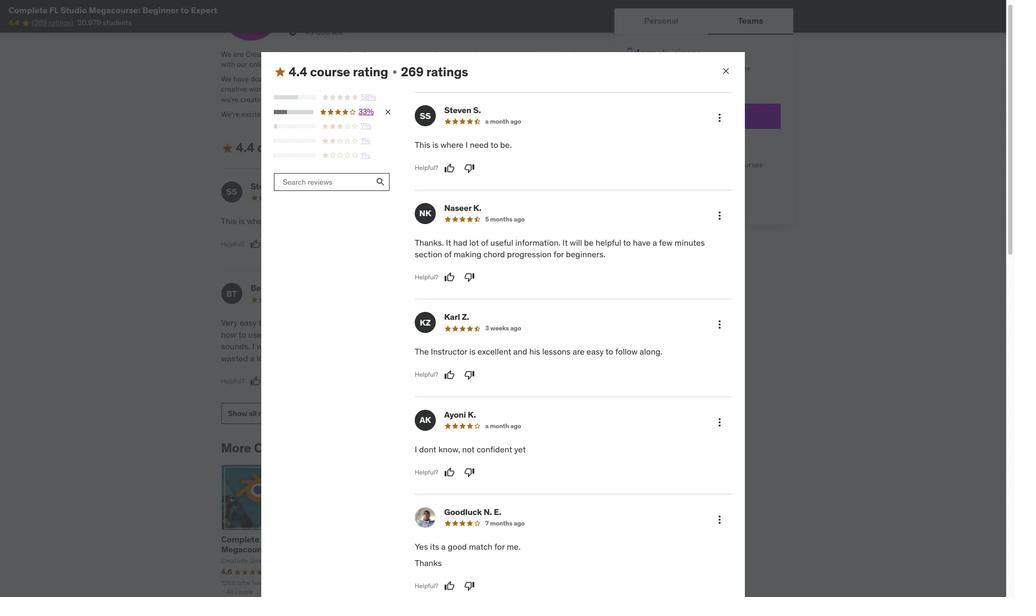 Task type: locate. For each thing, give the bounding box(es) containing it.
that's
[[469, 84, 487, 94]]

levels down 129.5 total hours
[[235, 587, 253, 595]]

your inside subscribe to this course and 25,000+ top‑rated udemy courses for your organization.
[[724, 74, 738, 84]]

1 vertical spatial 5 months ago
[[484, 295, 524, 303]]

99 lectures
[[391, 579, 423, 586]]

1 vertical spatial information.
[[514, 317, 560, 328]]

is for to
[[239, 216, 245, 226]]

1 horizontal spatial 4.4
[[236, 139, 255, 156]]

making right mark review by timilehin o. as helpful icon
[[454, 249, 482, 259]]

courses
[[316, 28, 343, 37], [254, 440, 302, 456]]

mark review by naseer k. as unhelpful image for mark review by naseer k. as helpful image
[[463, 364, 473, 375]]

269
[[401, 63, 424, 80], [348, 139, 371, 156]]

weeks
[[490, 324, 509, 332], [350, 341, 374, 351]]

to
[[181, 5, 189, 15], [458, 49, 464, 59], [662, 64, 669, 74], [377, 84, 384, 94], [267, 109, 274, 119], [406, 109, 413, 119], [491, 140, 499, 150], [297, 216, 305, 226], [624, 237, 631, 248], [259, 317, 266, 328], [239, 329, 246, 340], [347, 329, 355, 340], [453, 329, 461, 340], [606, 346, 614, 357], [311, 544, 319, 554], [565, 544, 574, 554]]

helpful? left mark review by naseer k. as helpful icon
[[415, 273, 438, 281]]

rating down professional
[[353, 63, 388, 80]]

the up been
[[309, 317, 321, 328]]

and left close modal image
[[708, 64, 721, 74]]

timilehin
[[443, 181, 479, 191]]

0 vertical spatial will
[[570, 237, 582, 248]]

1 horizontal spatial unleashed
[[382, 440, 445, 456]]

mark review by steven s. as helpful image up the ben
[[250, 239, 261, 250]]

easy up use
[[240, 317, 257, 328]]

0 horizontal spatial course
[[257, 139, 298, 156]]

courses right demand
[[737, 160, 763, 170]]

0 horizontal spatial steven s.
[[251, 181, 287, 191]]

2 vertical spatial creativity
[[221, 557, 248, 565]]

of inside very easy to follow and the instructor explains how to use each icon and section to adjust the sounds. i would have been lost for weeks and wasted a lot of time without taking this course.
[[268, 353, 276, 363]]

are right lessons
[[573, 346, 585, 357]]

all down 129.5
[[227, 587, 234, 595]]

courses left by
[[254, 440, 302, 456]]

steven for to
[[251, 181, 278, 191]]

expert down "match"
[[472, 554, 498, 565]]

unleash
[[506, 49, 532, 59], [444, 109, 470, 119]]

design,
[[357, 74, 381, 84]]

hours for 129.5 total hours
[[252, 579, 268, 586]]

section inside very easy to follow and the instructor explains how to use each icon and section to adjust the sounds. i would have been lost for weeks and wasted a lot of time without taking this course.
[[318, 329, 345, 340]]

work.
[[249, 84, 267, 94]]

unreal
[[347, 534, 372, 544]]

0 vertical spatial xsmall image
[[384, 108, 392, 116]]

0 horizontal spatial ratings
[[374, 139, 416, 156]]

of down would at the bottom of page
[[268, 353, 276, 363]]

rating for bottommost xsmall icon
[[353, 63, 388, 80]]

for inside very easy to follow and the instructor explains how to use each icon and section to adjust the sounds. i would have been lost for weeks and wasted a lot of time without taking this course.
[[338, 341, 348, 351]]

creativity inside the we are creativity unleashed, a group of professional creators dedicated to helping you unleash your creativity with our online courses. we have dozens of years of experience in design, illustration, filmmaking, video editing and other areas of creative work. we believe that education needs to be fun and engaging and that's exactly the kind of courses we're creating. we're excited to have you here with us and we can't wait to help you unleash your creativity. let's do this!
[[246, 49, 277, 59]]

0 vertical spatial thanks. it had lot of useful information. it will be helpful to have a few minutes section of making chord progression for beginners.
[[415, 237, 705, 259]]

lot for mark review by naseer k. as helpful icon's mark review by naseer k. as unhelpful image
[[470, 237, 479, 248]]

0 horizontal spatial xsmall image
[[338, 144, 346, 152]]

0 vertical spatial useful
[[491, 237, 514, 248]]

helpful? left the mark review by goodluck n. e. as helpful icon
[[415, 582, 438, 589]]

months
[[490, 215, 513, 223], [489, 295, 511, 303], [490, 519, 513, 527]]

0 horizontal spatial this is where i need to be.
[[221, 216, 318, 226]]

1 1% from the top
[[361, 136, 370, 145]]

25,000+ left fresh
[[644, 160, 673, 170]]

beginner
[[142, 5, 179, 15], [273, 544, 309, 554], [528, 544, 564, 554]]

course.
[[368, 353, 396, 363]]

mark review by naseer k. as unhelpful image
[[464, 272, 475, 283], [463, 364, 473, 375]]

0 vertical spatial are
[[233, 49, 244, 59]]

in inside unreal engine 5 megacourse: create games in ue5 & blender
[[403, 544, 411, 554]]

the inside the we are creativity unleashed, a group of professional creators dedicated to helping you unleash your creativity with our online courses. we have dozens of years of experience in design, illustration, filmmaking, video editing and other areas of creative work. we believe that education needs to be fun and engaging and that's exactly the kind of courses we're creating. we're excited to have you here with us and we can't wait to help you unleash your creativity. let's do this!
[[514, 84, 524, 94]]

all levels
[[428, 579, 455, 586], [227, 587, 253, 595]]

courses left close modal image
[[685, 74, 711, 84]]

0 vertical spatial this
[[670, 64, 682, 74]]

in
[[350, 74, 356, 84], [403, 544, 411, 554]]

5 down "o." at top
[[485, 215, 489, 223]]

1 vertical spatial ss
[[226, 186, 237, 197]]

courses right 45
[[316, 28, 343, 37]]

thanks. it had lot of useful information. it will be helpful to have a few minutes section of making chord progression for beginners. for mark review by naseer k. as helpful image
[[414, 317, 581, 351]]

ak
[[420, 415, 431, 425]]

medium image down we're
[[221, 142, 234, 154]]

1 vertical spatial need
[[276, 216, 295, 226]]

helpful? left mark review by ayoni k. as helpful icon
[[415, 468, 438, 476]]

follow up 'each'
[[268, 317, 291, 328]]

karl z.
[[444, 312, 469, 322]]

and right us
[[348, 109, 360, 119]]

lectures
[[400, 579, 423, 586]]

design
[[499, 544, 526, 554]]

2 vertical spatial 5
[[403, 534, 408, 544]]

complete down 7
[[472, 534, 510, 544]]

need
[[470, 140, 489, 150], [276, 216, 295, 226]]

1 horizontal spatial this
[[415, 140, 431, 150]]

unleash down engaging
[[444, 109, 470, 119]]

2 a month ago from the top
[[485, 422, 522, 430]]

1 horizontal spatial helpful
[[596, 237, 622, 248]]

tab list
[[615, 8, 793, 35]]

2 vertical spatial months
[[490, 519, 513, 527]]

try
[[665, 111, 677, 121]]

helpful? for mark review by naseer k. as helpful image
[[414, 365, 437, 373]]

excited inside the we are creativity unleashed, a group of professional creators dedicated to helping you unleash your creativity with our online courses. we have dozens of years of experience in design, illustration, filmmaking, video editing and other areas of creative work. we believe that education needs to be fun and engaging and that's exactly the kind of courses we're creating. we're excited to have you here with us and we can't wait to help you unleash your creativity. let's do this!
[[241, 109, 265, 119]]

0 vertical spatial month
[[490, 117, 509, 125]]

with left our
[[221, 60, 235, 69]]

0 vertical spatial 25,000+
[[722, 64, 751, 74]]

0 horizontal spatial courses
[[254, 440, 302, 456]]

lot left 3
[[468, 317, 478, 328]]

section left mark review by timilehin o. as helpful icon
[[415, 249, 443, 259]]

you right help
[[431, 109, 442, 119]]

helpful for mark review by naseer k. as unhelpful image related to mark review by naseer k. as helpful image
[[425, 329, 451, 340]]

1 horizontal spatial be
[[414, 329, 423, 340]]

more courses by creativity unleashed
[[221, 440, 445, 456]]

0 vertical spatial this is where i need to be.
[[415, 140, 512, 150]]

are up our
[[233, 49, 244, 59]]

1 vertical spatial in
[[403, 544, 411, 554]]

dialog containing 4.4 course rating
[[261, 52, 745, 597]]

additional actions for review by ayoni k. image
[[714, 416, 726, 429]]

xsmall image right we
[[384, 108, 392, 116]]

2 horizontal spatial be
[[584, 237, 594, 248]]

complete up creativity unleashed
[[221, 534, 259, 544]]

2 vertical spatial your
[[471, 109, 486, 119]]

this is where i need to be. for nk
[[415, 140, 512, 150]]

4.4 down we're
[[236, 139, 255, 156]]

1 horizontal spatial all
[[428, 579, 436, 586]]

is for nk
[[433, 140, 439, 150]]

e.
[[494, 507, 502, 517]]

ratings down wait
[[374, 139, 416, 156]]

unleashed down ak
[[382, 440, 445, 456]]

this down the udemy business image
[[670, 64, 682, 74]]

3
[[485, 324, 489, 332]]

1% button
[[274, 136, 392, 146], [274, 150, 392, 161]]

useful right 3
[[489, 317, 512, 328]]

xsmall image left 45
[[289, 28, 297, 38]]

269 down the creators
[[401, 63, 424, 80]]

to
[[419, 186, 430, 197]]

had for mark review by naseer k. as helpful icon's mark review by naseer k. as unhelpful image
[[454, 237, 468, 248]]

2 1% from the top
[[361, 150, 370, 160]]

video
[[461, 74, 479, 84]]

0 horizontal spatial chord
[[443, 341, 465, 351]]

udemy business image
[[627, 47, 701, 60]]

total
[[238, 579, 250, 586], [485, 579, 498, 586]]

25,000+ inside subscribe to this course and 25,000+ top‑rated udemy courses for your organization.
[[722, 64, 751, 74]]

where for nk
[[441, 140, 464, 150]]

to inside complete blender megacourse: beginner to expert
[[311, 544, 319, 554]]

fresh
[[675, 160, 692, 170]]

and right fun
[[408, 84, 421, 94]]

0 horizontal spatial few
[[489, 329, 502, 340]]

0 horizontal spatial you
[[293, 109, 304, 119]]

without
[[296, 353, 325, 363]]

thanks. for mark review by naseer k. as helpful icon
[[415, 237, 444, 248]]

in up needs
[[350, 74, 356, 84]]

0 vertical spatial thanks.
[[415, 237, 444, 248]]

helpful? for mark review by karl z. as helpful image
[[415, 371, 438, 378]]

your
[[533, 49, 547, 59], [724, 74, 738, 84], [471, 109, 486, 119]]

0 vertical spatial 5 months ago
[[485, 215, 525, 223]]

complete inside complete blender megacourse: beginner to expert
[[221, 534, 259, 544]]

teams button
[[709, 8, 793, 34]]

unleashed
[[382, 440, 445, 456], [250, 557, 280, 565]]

1 hours from the left
[[252, 579, 268, 586]]

few for mark review by naseer k. as helpful icon's mark review by naseer k. as unhelpful image
[[659, 237, 673, 248]]

1 horizontal spatial minutes
[[675, 237, 705, 248]]

k.
[[474, 202, 482, 213], [472, 283, 480, 293], [468, 409, 476, 420]]

information.
[[516, 237, 561, 248], [514, 317, 560, 328]]

the down other
[[514, 84, 524, 94]]

1%
[[361, 136, 370, 145], [361, 150, 370, 160]]

0 horizontal spatial xsmall image
[[289, 28, 297, 38]]

blender down unreal
[[347, 554, 378, 565]]

1 vertical spatial &
[[430, 544, 435, 554]]

helpful? left mark review by timilehin o. as helpful icon
[[414, 240, 437, 248]]

0 vertical spatial minutes
[[675, 237, 705, 248]]

this inside very easy to follow and the instructor explains how to use each icon and section to adjust the sounds. i would have been lost for weeks and wasted a lot of time without taking this course.
[[352, 353, 366, 363]]

0 vertical spatial courses
[[316, 28, 343, 37]]

0 horizontal spatial need
[[276, 216, 295, 226]]

easy inside very easy to follow and the instructor explains how to use each icon and section to adjust the sounds. i would have been lost for weeks and wasted a lot of time without taking this course.
[[240, 317, 257, 328]]

of up lessons
[[566, 329, 573, 340]]

creativity right by
[[322, 440, 379, 456]]

helpful? for mark review by timilehin o. as helpful icon
[[414, 240, 437, 248]]

ago for ayoni k.
[[511, 422, 522, 430]]

weeks inside very easy to follow and the instructor explains how to use each icon and section to adjust the sounds. i would have been lost for weeks and wasted a lot of time without taking this course.
[[350, 341, 374, 351]]

269 ratings
[[401, 63, 468, 80], [348, 139, 416, 156]]

steven for nk
[[444, 105, 472, 115]]

submit search image
[[375, 177, 386, 187]]

lot for mark review by naseer k. as unhelpful image related to mark review by naseer k. as helpful image
[[468, 317, 478, 328]]

naseer
[[444, 202, 472, 213], [443, 283, 471, 293]]

ss for to
[[226, 186, 237, 197]]

excellent
[[478, 346, 512, 357]]

udemy right try
[[678, 111, 706, 121]]

0 vertical spatial steven s.
[[444, 105, 481, 115]]

organization.
[[627, 85, 670, 94]]

students
[[103, 18, 132, 28]]

1 horizontal spatial easy
[[587, 346, 604, 357]]

1 vertical spatial blender
[[347, 554, 378, 565]]

fl
[[49, 5, 58, 15]]

you
[[492, 49, 504, 59], [293, 109, 304, 119], [431, 109, 442, 119]]

1 horizontal spatial beginner
[[273, 544, 309, 554]]

xsmall image
[[289, 28, 297, 38], [391, 68, 399, 76]]

0 vertical spatial is
[[433, 140, 439, 150]]

to inside subscribe to this course and 25,000+ top‑rated udemy courses for your organization.
[[662, 64, 669, 74]]

i inside very easy to follow and the instructor explains how to use each icon and section to adjust the sounds. i would have been lost for weeks and wasted a lot of time without taking this course.
[[252, 341, 255, 351]]

helpful? for mark review by naseer k. as helpful icon
[[415, 273, 438, 281]]

rating down "7%" button
[[300, 139, 336, 156]]

all levels down 129.5 total hours
[[227, 587, 253, 595]]

complete for complete blender megacourse: beginner to expert
[[221, 534, 259, 544]]

& right yes on the left bottom
[[430, 544, 435, 554]]

where
[[441, 140, 464, 150], [247, 216, 270, 226]]

be. down creativity.
[[501, 140, 512, 150]]

beginner inside complete figma megacourse: ui/ux design beginner to expert
[[528, 544, 564, 554]]

this for nk
[[415, 140, 431, 150]]

top‑rated
[[627, 74, 659, 84]]

excited down creating.
[[241, 109, 265, 119]]

0 horizontal spatial total
[[238, 579, 250, 586]]

1 vertical spatial this
[[221, 216, 237, 226]]

chord right mark review by timilehin o. as unhelpful image
[[484, 249, 505, 259]]

a
[[317, 49, 321, 59], [485, 117, 489, 125], [653, 237, 657, 248], [482, 329, 487, 340], [250, 353, 255, 363], [485, 422, 489, 430], [441, 541, 446, 552]]

be for mark review by naseer k. as unhelpful image related to mark review by naseer k. as helpful image
[[414, 329, 423, 340]]

useful for mark review by naseer k. as helpful icon's mark review by naseer k. as unhelpful image
[[491, 237, 514, 248]]

medium image for the bottom xsmall image
[[221, 142, 234, 154]]

1% for second 1% button from the bottom
[[361, 136, 370, 145]]

4.4
[[8, 18, 19, 28], [289, 63, 308, 80], [236, 139, 255, 156]]

1 horizontal spatial ratings
[[427, 63, 468, 80]]

creativity.
[[487, 109, 519, 119]]

1 total from the left
[[238, 579, 250, 586]]

month for yet
[[490, 422, 509, 430]]

naseer down timilehin o. to
[[444, 202, 472, 213]]

megacourse: up the thanks
[[410, 534, 460, 544]]

5 months ago for mark review by naseer k. as unhelpful image related to mark review by naseer k. as helpful image
[[484, 295, 524, 303]]

4.4 course rating up education
[[289, 63, 388, 80]]

mark review by naseer k. as helpful image
[[443, 364, 453, 375]]

your left creativity
[[533, 49, 547, 59]]

creativity up 4.6
[[221, 557, 248, 565]]

beginners. for mark review by naseer k. as helpful image
[[526, 341, 566, 351]]

0 horizontal spatial beginners.
[[526, 341, 566, 351]]

0 horizontal spatial section
[[318, 329, 345, 340]]

creativity
[[246, 49, 277, 59], [322, 440, 379, 456], [221, 557, 248, 565]]

ago for steven s.
[[511, 117, 522, 125]]

section for mark review by naseer k. as helpful icon
[[415, 249, 443, 259]]

a month ago down exactly on the top
[[485, 117, 522, 125]]

steven s. for nk
[[444, 105, 481, 115]]

0 horizontal spatial excited
[[241, 109, 265, 119]]

0 horizontal spatial courses
[[550, 84, 576, 94]]

for inside subscribe to this course and 25,000+ top‑rated udemy courses for your organization.
[[713, 74, 722, 84]]

by
[[305, 440, 319, 456]]

helpful for mark review by naseer k. as helpful icon's mark review by naseer k. as unhelpful image
[[596, 237, 622, 248]]

education
[[321, 84, 354, 94]]

0 vertical spatial need
[[470, 140, 489, 150]]

useful for mark review by naseer k. as unhelpful image related to mark review by naseer k. as helpful image
[[489, 317, 512, 328]]

weeks down adjust
[[350, 341, 374, 351]]

had right mark review by timilehin o. as helpful icon
[[454, 237, 468, 248]]

months for goodluck n. e.
[[490, 519, 513, 527]]

5 months ago up 3 weeks ago
[[484, 295, 524, 303]]

7 months ago
[[485, 519, 525, 527]]

k. right ayoni at the bottom left of page
[[468, 409, 476, 420]]

5 up 3
[[484, 295, 488, 303]]

steven s.
[[444, 105, 481, 115], [251, 181, 287, 191]]

making down kz
[[414, 341, 441, 351]]

hours down creativity unleashed
[[252, 579, 268, 586]]

helpful? for mark review by ayoni k. as helpful icon
[[415, 468, 438, 476]]

&
[[693, 160, 698, 170], [430, 544, 435, 554]]

hours for 41.5 total hours
[[499, 579, 515, 586]]

thanks. it had lot of useful information. it will be helpful to have a few minutes section of making chord progression for beginners. for mark review by naseer k. as helpful icon
[[415, 237, 705, 259]]

1 vertical spatial courses
[[254, 440, 302, 456]]

1 vertical spatial we
[[221, 74, 232, 84]]

1 vertical spatial s.
[[280, 181, 287, 191]]

making for mark review by naseer k. as helpful icon
[[454, 249, 482, 259]]

courses inside the we are creativity unleashed, a group of professional creators dedicated to helping you unleash your creativity with our online courses. we have dozens of years of experience in design, illustration, filmmaking, video editing and other areas of creative work. we believe that education needs to be fun and engaging and that's exactly the kind of courses we're creating. we're excited to have you here with us and we can't wait to help you unleash your creativity. let's do this!
[[550, 84, 576, 94]]

2 total from the left
[[485, 579, 498, 586]]

269 ratings up engaging
[[401, 63, 468, 80]]

1 horizontal spatial courses
[[685, 74, 711, 84]]

a inside the we are creativity unleashed, a group of professional creators dedicated to helping you unleash your creativity with our online courses. we have dozens of years of experience in design, illustration, filmmaking, video editing and other areas of creative work. we believe that education needs to be fun and engaging and that's exactly the kind of courses we're creating. we're excited to have you here with us and we can't wait to help you unleash your creativity. let's do this!
[[317, 49, 321, 59]]

0 vertical spatial information.
[[516, 237, 561, 248]]

thanks. for mark review by naseer k. as helpful image
[[414, 317, 443, 328]]

additional actions for review by karl z. image
[[714, 318, 726, 331]]

1 horizontal spatial course
[[310, 63, 350, 80]]

1 horizontal spatial making
[[454, 249, 482, 259]]

very easy to follow and the instructor explains how to use each icon and section to adjust the sounds. i would have been lost for weeks and wasted a lot of time without taking this course.
[[221, 317, 396, 363]]

o.
[[481, 181, 489, 191]]

had for mark review by naseer k. as unhelpful image related to mark review by naseer k. as helpful image
[[452, 317, 466, 328]]

0 vertical spatial 4.4
[[8, 18, 19, 28]]

feeling excited
[[414, 216, 469, 226]]

0 vertical spatial beginners.
[[566, 249, 606, 259]]

udemy up organization.
[[660, 74, 684, 84]]

2 1% button from the top
[[274, 150, 392, 161]]

k. right mark review by naseer k. as helpful icon
[[472, 283, 480, 293]]

1 horizontal spatial the
[[382, 329, 394, 340]]

0 vertical spatial s.
[[473, 105, 481, 115]]

complete inside complete figma megacourse: ui/ux design beginner to expert
[[472, 534, 510, 544]]

269 down 7%
[[348, 139, 371, 156]]

dialog
[[261, 52, 745, 597]]

be inside the we are creativity unleashed, a group of professional creators dedicated to helping you unleash your creativity with our online courses. we have dozens of years of experience in design, illustration, filmmaking, video editing and other areas of creative work. we believe that education needs to be fun and engaging and that's exactly the kind of courses we're creating. we're excited to have you here with us and we can't wait to help you unleash your creativity. let's do this!
[[386, 84, 394, 94]]

2 horizontal spatial section
[[537, 329, 564, 340]]

xsmall image down "7%" button
[[338, 144, 346, 152]]

megacourse: up creativity unleashed
[[221, 544, 272, 554]]

hours right 41.5
[[499, 579, 515, 586]]

courses.
[[271, 60, 299, 69]]

we're
[[221, 109, 240, 119]]

medium image
[[274, 66, 287, 78], [221, 142, 234, 154]]

2 horizontal spatial you
[[492, 49, 504, 59]]

group
[[323, 49, 342, 59]]

0 horizontal spatial expert
[[191, 5, 217, 15]]

chord up mark review by naseer k. as helpful image
[[443, 341, 465, 351]]

1 vertical spatial steven
[[251, 181, 278, 191]]

easy right lessons
[[587, 346, 604, 357]]

months for naseer k.
[[490, 215, 513, 223]]

rating for the bottom xsmall image
[[300, 139, 336, 156]]

1 horizontal spatial 25,000+
[[722, 64, 751, 74]]

mark review by steven s. as helpful image left the mark review by steven s. as unhelpful image
[[444, 163, 455, 173]]

0 vertical spatial unleash
[[506, 49, 532, 59]]

section for mark review by naseer k. as helpful image
[[537, 329, 564, 340]]

this is where i need to be. inside dialog
[[415, 140, 512, 150]]

rating
[[353, 63, 388, 80], [300, 139, 336, 156]]

bt
[[226, 288, 237, 299]]

xsmall image
[[384, 108, 392, 116], [338, 144, 346, 152]]

will for mark review by naseer k. as unhelpful image related to mark review by naseer k. as helpful image
[[569, 317, 581, 328]]

mark review by steven s. as helpful image
[[444, 163, 455, 173], [250, 239, 261, 250]]

1 horizontal spatial with
[[323, 109, 337, 119]]

weeks right 3
[[490, 324, 509, 332]]

lot
[[470, 237, 479, 248], [468, 317, 478, 328], [257, 353, 266, 363]]

courses
[[685, 74, 711, 84], [550, 84, 576, 94], [737, 160, 763, 170]]

mark review by goodluck n. e. as helpful image
[[444, 581, 455, 591]]

2 horizontal spatial expert
[[472, 554, 498, 565]]

be. for nk
[[501, 140, 512, 150]]

and
[[708, 64, 721, 74], [505, 74, 518, 84], [408, 84, 421, 94], [455, 84, 467, 94], [348, 109, 360, 119], [293, 317, 307, 328], [302, 329, 316, 340], [376, 341, 390, 351], [514, 346, 528, 357]]

goodluck n. e.
[[444, 507, 502, 517]]

1 month from the top
[[490, 117, 509, 125]]

ratings)
[[49, 18, 73, 28]]

you right helping
[[492, 49, 504, 59]]

0 horizontal spatial medium image
[[221, 142, 234, 154]]

20,979 students
[[78, 18, 132, 28]]

1% button up search reviews text field
[[274, 150, 392, 161]]

demand
[[709, 160, 736, 170]]

1 vertical spatial this is where i need to be.
[[221, 216, 318, 226]]

25,000+ fresh & in-demand courses
[[644, 160, 763, 170]]

explains
[[361, 317, 392, 328]]

along.
[[640, 346, 663, 357]]

fun
[[396, 84, 406, 94]]

hours
[[252, 579, 268, 586], [499, 579, 515, 586]]

helpful? for the mark review by goodluck n. e. as helpful icon
[[415, 582, 438, 589]]

0 horizontal spatial weeks
[[350, 341, 374, 351]]

your up business
[[724, 74, 738, 84]]

5 months ago for mark review by naseer k. as helpful icon's mark review by naseer k. as unhelpful image
[[485, 215, 525, 223]]

month left let's
[[490, 117, 509, 125]]

ratings down dedicated
[[427, 63, 468, 80]]

expert left creativity unleashed image
[[191, 5, 217, 15]]

blender up creativity unleashed
[[261, 534, 292, 544]]

in inside the we are creativity unleashed, a group of professional creators dedicated to helping you unleash your creativity with our online courses. we have dozens of years of experience in design, illustration, filmmaking, video editing and other areas of creative work. we believe that education needs to be fun and engaging and that's exactly the kind of courses we're creating. we're excited to have you here with us and we can't wait to help you unleash your creativity. let's do this!
[[350, 74, 356, 84]]

2 horizontal spatial your
[[724, 74, 738, 84]]

0 horizontal spatial be.
[[307, 216, 318, 226]]

0 vertical spatial all
[[428, 579, 436, 586]]

steven s. for to
[[251, 181, 287, 191]]

progression for mark review by naseer k. as helpful icon's mark review by naseer k. as unhelpful image
[[507, 249, 552, 259]]

dedicated
[[423, 49, 456, 59]]

megacourse: inside complete figma megacourse: ui/ux design beginner to expert
[[538, 534, 589, 544]]

Search reviews text field
[[274, 173, 372, 191]]

4.4 down unleashed,
[[289, 63, 308, 80]]

creativity up online
[[246, 49, 277, 59]]

ago for karl z.
[[511, 324, 521, 332]]

2 hours from the left
[[499, 579, 515, 586]]

5 right engine on the bottom left
[[403, 534, 408, 544]]

megacourse: inside unreal engine 5 megacourse: create games in ue5 & blender
[[410, 534, 460, 544]]

experience
[[312, 74, 348, 84]]

7% button
[[274, 121, 392, 132]]

1 vertical spatial be.
[[307, 216, 318, 226]]

1 horizontal spatial in
[[403, 544, 411, 554]]

steven inside dialog
[[444, 105, 472, 115]]

with left us
[[323, 109, 337, 119]]

ago for naseer k.
[[514, 215, 525, 223]]

lot down would at the bottom of page
[[257, 353, 266, 363]]

1 vertical spatial medium image
[[221, 142, 234, 154]]

mark review by naseer k. as unhelpful image for mark review by naseer k. as helpful icon
[[464, 272, 475, 283]]

lot right mark review by timilehin o. as helpful icon
[[470, 237, 479, 248]]

creative
[[221, 84, 247, 94]]

section
[[415, 249, 443, 259], [318, 329, 345, 340], [537, 329, 564, 340]]

total right 41.5
[[485, 579, 498, 586]]

1 a month ago from the top
[[485, 117, 522, 125]]

mark review by karl z. as helpful image
[[444, 370, 455, 380]]

engine
[[374, 534, 401, 544]]

and inside subscribe to this course and 25,000+ top‑rated udemy courses for your organization.
[[708, 64, 721, 74]]

a month ago for yet
[[485, 422, 522, 430]]

be. down search reviews text field
[[307, 216, 318, 226]]

0 horizontal spatial be
[[386, 84, 394, 94]]

0 vertical spatial 1% button
[[274, 136, 392, 146]]

2 month from the top
[[490, 422, 509, 430]]

& inside unreal engine 5 megacourse: create games in ue5 & blender
[[430, 544, 435, 554]]

medium image for bottommost xsmall icon
[[274, 66, 287, 78]]

0 vertical spatial chord
[[484, 249, 505, 259]]

had left 3
[[452, 317, 466, 328]]

creating.
[[240, 95, 269, 104]]

ago
[[511, 117, 522, 125], [514, 215, 525, 223], [513, 295, 524, 303], [511, 324, 521, 332], [511, 422, 522, 430], [514, 519, 525, 527]]

of right group at the top left
[[344, 49, 351, 59]]



Task type: vqa. For each thing, say whether or not it's contained in the screenshot.


Task type: describe. For each thing, give the bounding box(es) containing it.
we're
[[221, 95, 239, 104]]

chord for mark review by naseer k. as helpful icon's mark review by naseer k. as unhelpful image
[[484, 249, 505, 259]]

ben t.
[[251, 283, 274, 293]]

mark review by ayoni k. as helpful image
[[444, 467, 455, 478]]

know,
[[439, 444, 460, 454]]

tab list containing personal
[[615, 8, 793, 35]]

personal
[[644, 15, 679, 26]]

i dont know, not confident yet
[[415, 444, 526, 454]]

games
[[374, 544, 402, 554]]

and left his
[[514, 346, 528, 357]]

total for 129.5
[[238, 579, 250, 586]]

courses for 45
[[316, 28, 343, 37]]

2 horizontal spatial 4.4
[[289, 63, 308, 80]]

will for mark review by naseer k. as helpful icon's mark review by naseer k. as unhelpful image
[[570, 237, 582, 248]]

follow inside very easy to follow and the instructor explains how to use each icon and section to adjust the sounds. i would have been lost for weeks and wasted a lot of time without taking this course.
[[268, 317, 291, 328]]

0 horizontal spatial your
[[471, 109, 486, 119]]

helping
[[466, 49, 491, 59]]

and up icon
[[293, 317, 307, 328]]

month for to
[[490, 117, 509, 125]]

mark review by naseer k. as helpful image
[[444, 272, 455, 283]]

complete blender megacourse: beginner to expert
[[221, 534, 319, 565]]

create
[[347, 544, 373, 554]]

try udemy business link
[[627, 104, 781, 129]]

let's
[[521, 109, 536, 119]]

creativity unleashed
[[221, 557, 280, 565]]

be for mark review by naseer k. as helpful icon's mark review by naseer k. as unhelpful image
[[584, 237, 594, 248]]

ayoni k.
[[444, 409, 476, 420]]

minutes for mark review by naseer k. as unhelpful image related to mark review by naseer k. as helpful image
[[504, 329, 535, 340]]

1 vertical spatial excited
[[441, 216, 469, 226]]

ue5
[[412, 544, 428, 554]]

complete blender megacourse: beginner to expert link
[[221, 534, 327, 565]]

years
[[284, 74, 302, 84]]

1 vertical spatial months
[[489, 295, 511, 303]]

k. for nk
[[474, 202, 482, 213]]

0 vertical spatial levels
[[437, 579, 455, 586]]

can't
[[373, 109, 389, 119]]

information. for mark review by naseer k. as helpful icon's mark review by naseer k. as unhelpful image
[[516, 237, 561, 248]]

icon
[[284, 329, 300, 340]]

reviews
[[258, 408, 285, 418]]

1 vertical spatial k.
[[472, 283, 480, 293]]

are inside the we are creativity unleashed, a group of professional creators dedicated to helping you unleash your creativity with our online courses. we have dozens of years of experience in design, illustration, filmmaking, video editing and other areas of creative work. we believe that education needs to be fun and engaging and that's exactly the kind of courses we're creating. we're excited to have you here with us and we can't wait to help you unleash your creativity. let's do this!
[[233, 49, 244, 59]]

s. for nk
[[473, 105, 481, 115]]

show all reviews button
[[221, 403, 291, 424]]

good
[[448, 541, 467, 552]]

need for to
[[276, 216, 295, 226]]

xsmall image inside 33% button
[[384, 108, 392, 116]]

teams
[[738, 15, 764, 26]]

1 horizontal spatial follow
[[616, 346, 638, 357]]

close modal image
[[721, 65, 732, 76]]

0 vertical spatial unleashed
[[382, 440, 445, 456]]

need for nk
[[470, 140, 489, 150]]

1 vertical spatial naseer k.
[[443, 283, 480, 293]]

kind
[[526, 84, 540, 94]]

complete figma megacourse: ui/ux design beginner to expert link
[[472, 534, 589, 565]]

a inside very easy to follow and the instructor explains how to use each icon and section to adjust the sounds. i would have been lost for weeks and wasted a lot of time without taking this course.
[[250, 353, 255, 363]]

helpful? up to
[[415, 164, 438, 172]]

1 horizontal spatial you
[[431, 109, 442, 119]]

0 horizontal spatial 25,000+
[[644, 160, 673, 170]]

ago for goodluck n. e.
[[514, 519, 525, 527]]

1 horizontal spatial are
[[573, 346, 585, 357]]

and up exactly on the top
[[505, 74, 518, 84]]

more
[[221, 440, 251, 456]]

complete for complete figma megacourse: ui/ux design beginner to expert
[[472, 534, 510, 544]]

udemy inside subscribe to this course and 25,000+ top‑rated udemy courses for your organization.
[[660, 74, 684, 84]]

0 vertical spatial 4.4 course rating
[[289, 63, 388, 80]]

that
[[306, 84, 319, 94]]

additional actions for review by goodluck n. e. image
[[714, 514, 726, 526]]

additional actions for review by naseer k. image
[[714, 209, 726, 222]]

his
[[530, 346, 540, 357]]

of up that
[[304, 74, 310, 84]]

where for to
[[247, 216, 270, 226]]

few for mark review by naseer k. as unhelpful image related to mark review by naseer k. as helpful image
[[489, 329, 502, 340]]

progression for mark review by naseer k. as unhelpful image related to mark review by naseer k. as helpful image
[[467, 341, 512, 351]]

1 vertical spatial 269 ratings
[[348, 139, 416, 156]]

we are creativity unleashed, a group of professional creators dedicated to helping you unleash your creativity with our online courses. we have dozens of years of experience in design, illustration, filmmaking, video editing and other areas of creative work. we believe that education needs to be fun and engaging and that's exactly the kind of courses we're creating. we're excited to have you here with us and we can't wait to help you unleash your creativity. let's do this!
[[221, 49, 579, 119]]

minutes for mark review by naseer k. as helpful icon's mark review by naseer k. as unhelpful image
[[675, 237, 705, 248]]

unleashed,
[[279, 49, 316, 59]]

yet
[[515, 444, 526, 454]]

1 vertical spatial easy
[[587, 346, 604, 357]]

of right mark review by timilehin o. as unhelpful image
[[481, 237, 489, 248]]

megacourse: up students
[[89, 5, 141, 15]]

0 vertical spatial mark review by steven s. as helpful image
[[444, 163, 455, 173]]

timilehin o. to
[[419, 181, 489, 197]]

n.
[[484, 507, 492, 517]]

this is where i need to be. for to
[[221, 216, 318, 226]]

creativity
[[549, 49, 579, 59]]

believe
[[281, 84, 304, 94]]

1 vertical spatial unleash
[[444, 109, 470, 119]]

mark review by steven s. as unhelpful image
[[464, 163, 475, 173]]

a month ago for to
[[485, 117, 522, 125]]

ss for nk
[[420, 110, 431, 121]]

expert inside complete blender megacourse: beginner to expert
[[221, 554, 247, 565]]

0 horizontal spatial the
[[309, 317, 321, 328]]

courses inside subscribe to this course and 25,000+ top‑rated udemy courses for your organization.
[[685, 74, 711, 84]]

we
[[362, 109, 371, 119]]

0 vertical spatial naseer
[[444, 202, 472, 213]]

0 horizontal spatial 4.4
[[8, 18, 19, 28]]

helpful? left mark review by ben t. as helpful image
[[221, 377, 245, 385]]

1 vertical spatial 4.4 course rating
[[236, 139, 336, 156]]

personal button
[[615, 8, 709, 34]]

additional actions for review by steven s. image
[[714, 112, 726, 124]]

1 vertical spatial ratings
[[374, 139, 416, 156]]

1 vertical spatial creativity
[[322, 440, 379, 456]]

total for 41.5
[[485, 579, 498, 586]]

filmmaking,
[[421, 74, 459, 84]]

business
[[708, 111, 743, 121]]

0 horizontal spatial 269
[[348, 139, 371, 156]]

mark review by ben t. as helpful image
[[250, 376, 261, 387]]

2 vertical spatial we
[[269, 84, 279, 94]]

chord for mark review by naseer k. as unhelpful image related to mark review by naseer k. as helpful image
[[443, 341, 465, 351]]

be. for to
[[307, 216, 318, 226]]

1 vertical spatial xsmall image
[[391, 68, 399, 76]]

mark review by ayoni k. as unhelpful image
[[464, 467, 475, 478]]

lessons
[[543, 346, 571, 357]]

1 vertical spatial with
[[323, 109, 337, 119]]

and down video
[[455, 84, 467, 94]]

complete for complete fl studio megacourse: beginner to expert
[[8, 5, 47, 15]]

1% for 1st 1% button from the bottom of the page
[[361, 150, 370, 160]]

1 vertical spatial udemy
[[678, 111, 706, 121]]

areas
[[539, 74, 557, 84]]

mark review by karl z. as unhelpful image
[[464, 370, 475, 380]]

1 vertical spatial levels
[[235, 587, 253, 595]]

each
[[264, 329, 282, 340]]

and up been
[[302, 329, 316, 340]]

helpful? up bt
[[221, 240, 245, 248]]

adjust
[[357, 329, 380, 340]]

1 vertical spatial all
[[227, 587, 234, 595]]

7
[[485, 519, 489, 527]]

2 vertical spatial courses
[[737, 160, 763, 170]]

of left mark review by timilehin o. as unhelpful image
[[445, 249, 452, 259]]

1 1% button from the top
[[274, 136, 392, 146]]

instructor
[[323, 317, 359, 328]]

1 vertical spatial all levels
[[227, 587, 253, 595]]

4.6
[[221, 567, 232, 577]]

its
[[430, 541, 439, 552]]

dozens
[[251, 74, 274, 84]]

1 horizontal spatial your
[[533, 49, 547, 59]]

instructor
[[431, 346, 468, 357]]

of right areas
[[558, 74, 565, 84]]

0 horizontal spatial beginner
[[142, 5, 179, 15]]

here
[[306, 109, 321, 119]]

1 horizontal spatial 269
[[401, 63, 424, 80]]

0 vertical spatial naseer k.
[[444, 202, 482, 213]]

33% button
[[274, 107, 392, 117]]

subscribe
[[627, 64, 660, 74]]

wasted
[[221, 353, 248, 363]]

creativity unleashed image
[[221, 0, 280, 41]]

41.5
[[472, 579, 483, 586]]

lot inside very easy to follow and the instructor explains how to use each icon and section to adjust the sounds. i would have been lost for weeks and wasted a lot of time without taking this course.
[[257, 353, 266, 363]]

0 vertical spatial weeks
[[490, 324, 509, 332]]

beginner inside complete blender megacourse: beginner to expert
[[273, 544, 309, 554]]

1 vertical spatial naseer
[[443, 283, 471, 293]]

courses for more
[[254, 440, 302, 456]]

beginners. for mark review by naseer k. as helpful icon
[[566, 249, 606, 259]]

online
[[249, 60, 269, 69]]

1 vertical spatial mark review by steven s. as helpful image
[[250, 239, 261, 250]]

3 weeks ago
[[485, 324, 521, 332]]

0 horizontal spatial unleashed
[[250, 557, 280, 565]]

information. for mark review by naseer k. as unhelpful image related to mark review by naseer k. as helpful image
[[514, 317, 560, 328]]

2 horizontal spatial is
[[470, 346, 476, 357]]

been
[[301, 341, 320, 351]]

dont
[[419, 444, 437, 454]]

complete fl studio megacourse: beginner to expert
[[8, 5, 217, 15]]

and up course.
[[376, 341, 390, 351]]

megacourse: inside complete blender megacourse: beginner to expert
[[221, 544, 272, 554]]

1 horizontal spatial unleash
[[506, 49, 532, 59]]

to inside complete figma megacourse: ui/ux design beginner to expert
[[565, 544, 574, 554]]

129.5
[[221, 579, 236, 586]]

show
[[228, 408, 247, 418]]

me.
[[507, 541, 521, 552]]

k. for ak
[[468, 409, 476, 420]]

engaging
[[422, 84, 453, 94]]

how
[[221, 329, 237, 340]]

figma
[[512, 534, 537, 544]]

(269 ratings)
[[32, 18, 73, 28]]

5 for mark review by naseer k. as unhelpful image related to mark review by naseer k. as helpful image
[[484, 295, 488, 303]]

of right z. on the bottom
[[480, 317, 487, 328]]

of left the "years"
[[276, 74, 282, 84]]

0 vertical spatial with
[[221, 60, 235, 69]]

0 vertical spatial xsmall image
[[289, 28, 297, 38]]

making for mark review by naseer k. as helpful image
[[414, 341, 441, 351]]

5 inside unreal engine 5 megacourse: create games in ue5 & blender
[[403, 534, 408, 544]]

2 vertical spatial the
[[382, 329, 394, 340]]

have inside very easy to follow and the instructor explains how to use each icon and section to adjust the sounds. i would have been lost for weeks and wasted a lot of time without taking this course.
[[281, 341, 299, 351]]

expert inside complete figma megacourse: ui/ux design beginner to expert
[[472, 554, 498, 565]]

mark review by timilehin o. as unhelpful image
[[463, 239, 473, 250]]

0 vertical spatial 269 ratings
[[401, 63, 468, 80]]

2 vertical spatial 4.4
[[236, 139, 255, 156]]

7%
[[361, 121, 372, 131]]

this for to
[[221, 216, 237, 226]]

0 vertical spatial &
[[693, 160, 698, 170]]

0 vertical spatial all levels
[[428, 579, 455, 586]]

1 vertical spatial xsmall image
[[338, 144, 346, 152]]

not
[[462, 444, 475, 454]]

0 vertical spatial we
[[221, 49, 232, 59]]

very
[[221, 317, 238, 328]]

would
[[257, 341, 279, 351]]

yes
[[415, 541, 428, 552]]

this inside subscribe to this course and 25,000+ top‑rated udemy courses for your organization.
[[670, 64, 682, 74]]

blender inside unreal engine 5 megacourse: create games in ue5 & blender
[[347, 554, 378, 565]]

blender inside complete blender megacourse: beginner to expert
[[261, 534, 292, 544]]

the instructor is excellent and his lessons are easy to follow along.
[[415, 346, 663, 357]]

45
[[305, 28, 314, 37]]

creativity unleashed link
[[322, 440, 445, 456]]

creators
[[394, 49, 421, 59]]

mark review by timilehin o. as helpful image
[[443, 239, 453, 250]]

0 vertical spatial ratings
[[427, 63, 468, 80]]

course inside subscribe to this course and 25,000+ top‑rated udemy courses for your organization.
[[684, 64, 706, 74]]

time
[[278, 353, 294, 363]]

5 for mark review by naseer k. as helpful icon's mark review by naseer k. as unhelpful image
[[485, 215, 489, 223]]

of down areas
[[542, 84, 549, 94]]

mark review by goodluck n. e. as unhelpful image
[[464, 581, 475, 591]]

use
[[248, 329, 262, 340]]

s. for to
[[280, 181, 287, 191]]



